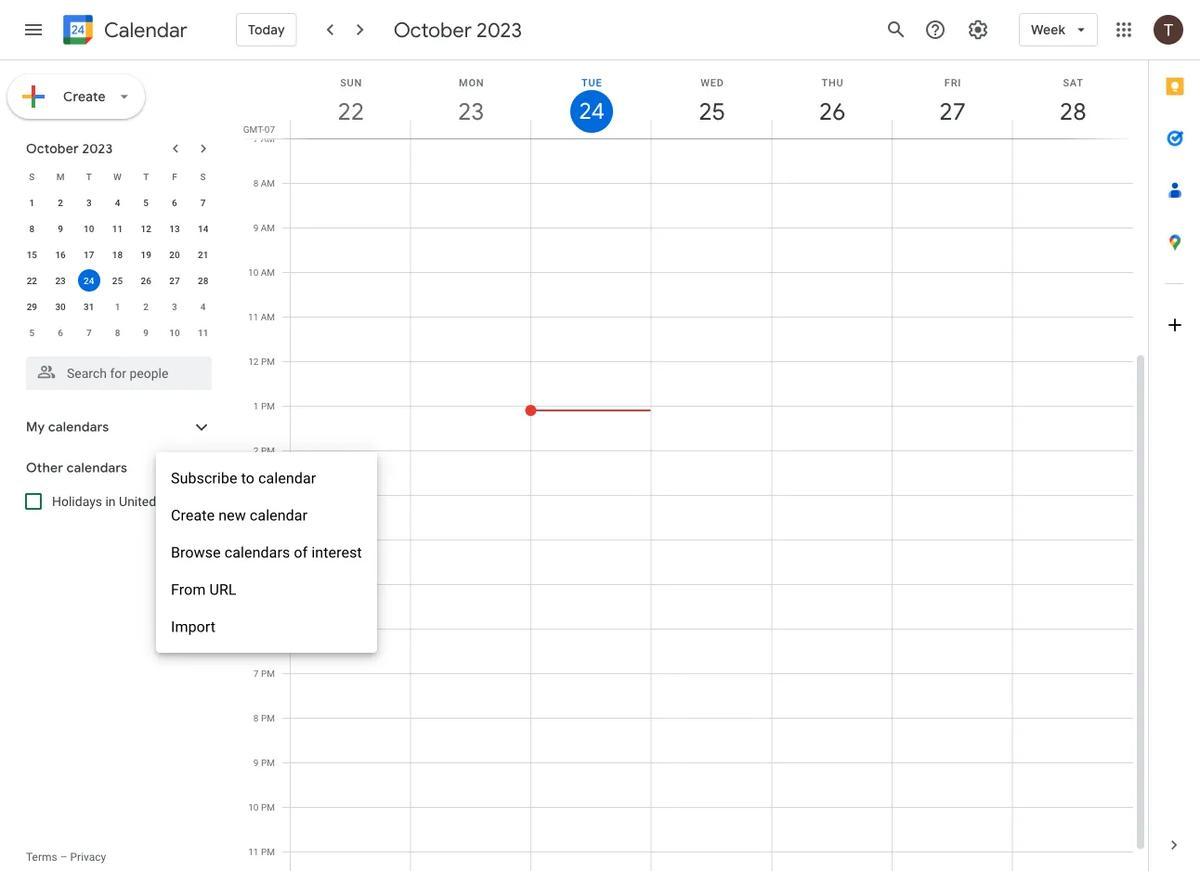 Task type: locate. For each thing, give the bounding box(es) containing it.
grid
[[238, 60, 1149, 872]]

pm up 8 pm
[[261, 668, 275, 679]]

None search field
[[0, 349, 230, 390]]

other calendars
[[26, 460, 127, 477]]

2 pm
[[254, 445, 275, 456]]

7 down 31 element
[[86, 327, 92, 338]]

18 element
[[106, 243, 129, 266]]

9 pm from the top
[[261, 847, 275, 858]]

24 inside cell
[[84, 275, 94, 286]]

3 for november 3 element
[[172, 301, 177, 312]]

0 horizontal spatial 24
[[84, 275, 94, 286]]

pm for 7 pm
[[261, 668, 275, 679]]

row containing 8
[[18, 216, 217, 242]]

8 down 7 am
[[253, 178, 259, 189]]

0 horizontal spatial october 2023
[[26, 140, 113, 157]]

10 up 11 pm on the left
[[248, 802, 259, 813]]

row containing 29
[[18, 294, 217, 320]]

0 vertical spatial 1
[[29, 197, 35, 208]]

0 vertical spatial 2023
[[477, 17, 522, 43]]

1 vertical spatial october 2023
[[26, 140, 113, 157]]

subscribe to calendar
[[171, 470, 316, 487]]

am
[[261, 133, 275, 144], [261, 178, 275, 189], [261, 222, 275, 233], [261, 267, 275, 278], [261, 311, 275, 322]]

10 am
[[248, 267, 275, 278]]

calendar up 3 pm
[[258, 470, 316, 487]]

0 horizontal spatial 22
[[27, 275, 37, 286]]

0 vertical spatial create
[[63, 88, 106, 105]]

row up "18" element
[[18, 216, 217, 242]]

0 vertical spatial 28
[[1059, 96, 1086, 127]]

24 down 17
[[84, 275, 94, 286]]

row group
[[18, 190, 217, 346]]

26 inside the 26 column header
[[818, 96, 845, 127]]

1 horizontal spatial s
[[200, 171, 206, 182]]

calendar heading
[[100, 17, 188, 43]]

1 vertical spatial 26
[[141, 275, 151, 286]]

0 horizontal spatial create
[[63, 88, 106, 105]]

1 horizontal spatial 22
[[337, 96, 363, 127]]

1 vertical spatial calendars
[[67, 460, 127, 477]]

22 down the "sun"
[[337, 96, 363, 127]]

browse
[[171, 544, 221, 562]]

27 down 20 on the top of the page
[[169, 275, 180, 286]]

1 horizontal spatial 23
[[457, 96, 484, 127]]

27
[[939, 96, 965, 127], [169, 275, 180, 286]]

2 down m
[[58, 197, 63, 208]]

am down 8 am
[[261, 222, 275, 233]]

7 for 7 am
[[253, 133, 259, 144]]

2 am from the top
[[261, 178, 275, 189]]

12 pm
[[248, 356, 275, 367]]

0 vertical spatial 27
[[939, 96, 965, 127]]

october up m
[[26, 140, 79, 157]]

calendar
[[104, 17, 188, 43]]

23 down 'mon'
[[457, 96, 484, 127]]

15 element
[[21, 243, 43, 266]]

november 3 element
[[163, 296, 186, 318]]

6 row from the top
[[18, 294, 217, 320]]

10 element
[[78, 217, 100, 240]]

0 horizontal spatial 27
[[169, 275, 180, 286]]

8 up 15 element
[[29, 223, 35, 234]]

0 vertical spatial 25
[[698, 96, 724, 127]]

am for 8 am
[[261, 178, 275, 189]]

26 column header
[[772, 60, 893, 138]]

1 down 25 'element'
[[115, 301, 120, 312]]

calendar
[[258, 470, 316, 487], [250, 507, 308, 525]]

1 horizontal spatial 25
[[698, 96, 724, 127]]

1 vertical spatial 4
[[201, 301, 206, 312]]

create down calendar element
[[63, 88, 106, 105]]

october 2023
[[394, 17, 522, 43], [26, 140, 113, 157]]

1 am from the top
[[261, 133, 275, 144]]

am up 12 pm
[[261, 311, 275, 322]]

united
[[119, 494, 156, 509]]

27 down fri
[[939, 96, 965, 127]]

1 up 15 element
[[29, 197, 35, 208]]

12 element
[[135, 217, 157, 240]]

states
[[159, 494, 196, 509]]

20 element
[[163, 243, 186, 266]]

row containing s
[[18, 164, 217, 190]]

0 horizontal spatial 1
[[29, 197, 35, 208]]

0 horizontal spatial 2
[[58, 197, 63, 208]]

0 horizontal spatial s
[[29, 171, 35, 182]]

6
[[172, 197, 177, 208], [58, 327, 63, 338]]

gmt-
[[243, 124, 265, 135]]

row down 11 element
[[18, 242, 217, 268]]

0 vertical spatial october 2023
[[394, 17, 522, 43]]

4 am from the top
[[261, 267, 275, 278]]

23 link
[[450, 90, 493, 133]]

28
[[1059, 96, 1086, 127], [198, 275, 208, 286]]

2 vertical spatial calendars
[[225, 544, 290, 562]]

november 9 element
[[135, 322, 157, 344]]

0 vertical spatial 23
[[457, 96, 484, 127]]

row up 11 element
[[18, 164, 217, 190]]

thu
[[822, 77, 844, 88]]

1 horizontal spatial 4
[[201, 301, 206, 312]]

pm up subscribe to calendar
[[261, 445, 275, 456]]

1 vertical spatial 25
[[112, 275, 123, 286]]

7 for 7 pm
[[254, 668, 259, 679]]

0 horizontal spatial t
[[86, 171, 92, 182]]

26 down the 19
[[141, 275, 151, 286]]

0 horizontal spatial 12
[[141, 223, 151, 234]]

8 down 7 pm
[[254, 713, 259, 724]]

fri
[[945, 77, 962, 88]]

0 vertical spatial 3
[[86, 197, 92, 208]]

3 inside grid
[[254, 490, 259, 501]]

november 10 element
[[163, 322, 186, 344]]

12 inside the 12 element
[[141, 223, 151, 234]]

12 inside grid
[[248, 356, 259, 367]]

24 down tue
[[578, 97, 604, 126]]

0 horizontal spatial 26
[[141, 275, 151, 286]]

5 down '29' element
[[29, 327, 35, 338]]

4 up 11 element
[[115, 197, 120, 208]]

mon
[[459, 77, 485, 88]]

12
[[141, 223, 151, 234], [248, 356, 259, 367]]

28 element
[[192, 270, 214, 292]]

am down '9 am'
[[261, 267, 275, 278]]

am up 8 am
[[261, 133, 275, 144]]

0 horizontal spatial 6
[[58, 327, 63, 338]]

1 vertical spatial 27
[[169, 275, 180, 286]]

22 link
[[330, 90, 372, 133]]

calendars for browse
[[225, 544, 290, 562]]

calendar for subscribe to calendar
[[258, 470, 316, 487]]

0 horizontal spatial 25
[[112, 275, 123, 286]]

pm down subscribe to calendar
[[261, 490, 275, 501]]

2 horizontal spatial 3
[[254, 490, 259, 501]]

23 element
[[49, 270, 72, 292]]

0 horizontal spatial 28
[[198, 275, 208, 286]]

0 vertical spatial 26
[[818, 96, 845, 127]]

1 pm from the top
[[261, 356, 275, 367]]

import
[[171, 618, 216, 636]]

pm for 10 pm
[[261, 802, 275, 813]]

pm up 2 pm
[[261, 401, 275, 412]]

8 pm
[[254, 713, 275, 724]]

of
[[294, 544, 308, 562]]

3 down 27 element
[[172, 301, 177, 312]]

1 horizontal spatial 2023
[[477, 17, 522, 43]]

0 horizontal spatial october
[[26, 140, 79, 157]]

2 vertical spatial 3
[[254, 490, 259, 501]]

november 1 element
[[106, 296, 129, 318]]

row containing 5
[[18, 320, 217, 346]]

9
[[253, 222, 259, 233], [58, 223, 63, 234], [143, 327, 149, 338], [254, 757, 259, 769]]

1 vertical spatial 1
[[115, 301, 120, 312]]

28 down 21
[[198, 275, 208, 286]]

9 up 10 am
[[253, 222, 259, 233]]

1 horizontal spatial 26
[[818, 96, 845, 127]]

calendars
[[48, 419, 109, 436], [67, 460, 127, 477], [225, 544, 290, 562]]

18
[[112, 249, 123, 260]]

23 inside row
[[55, 275, 66, 286]]

2 up november 9 element
[[143, 301, 149, 312]]

s right f
[[200, 171, 206, 182]]

november 4 element
[[192, 296, 214, 318]]

1 t from the left
[[86, 171, 92, 182]]

0 vertical spatial calendar
[[258, 470, 316, 487]]

1 horizontal spatial 27
[[939, 96, 965, 127]]

sat 28
[[1059, 77, 1086, 127]]

11 for 11 am
[[248, 311, 259, 322]]

create
[[63, 88, 106, 105], [171, 507, 215, 525]]

2 inside grid
[[254, 445, 259, 456]]

23
[[457, 96, 484, 127], [55, 275, 66, 286]]

5
[[143, 197, 149, 208], [29, 327, 35, 338]]

row
[[18, 164, 217, 190], [18, 190, 217, 216], [18, 216, 217, 242], [18, 242, 217, 268], [18, 268, 217, 294], [18, 294, 217, 320], [18, 320, 217, 346]]

8 for 8 pm
[[254, 713, 259, 724]]

pm down 10 pm
[[261, 847, 275, 858]]

10 for 10 am
[[248, 267, 259, 278]]

8 am
[[253, 178, 275, 189]]

8 down november 1 element
[[115, 327, 120, 338]]

pm up 1 pm
[[261, 356, 275, 367]]

6 down 30 element
[[58, 327, 63, 338]]

row containing 22
[[18, 268, 217, 294]]

1 vertical spatial 12
[[248, 356, 259, 367]]

1 horizontal spatial 6
[[172, 197, 177, 208]]

24 inside column header
[[578, 97, 604, 126]]

pm for 2 pm
[[261, 445, 275, 456]]

29
[[27, 301, 37, 312]]

calendars up other calendars
[[48, 419, 109, 436]]

7
[[253, 133, 259, 144], [201, 197, 206, 208], [86, 327, 92, 338], [254, 668, 259, 679]]

11 up '18'
[[112, 223, 123, 234]]

main drawer image
[[22, 19, 45, 41]]

3 for 3 pm
[[254, 490, 259, 501]]

12 down 11 am
[[248, 356, 259, 367]]

10 down november 3 element
[[169, 327, 180, 338]]

pm for 1 pm
[[261, 401, 275, 412]]

create up "browse"
[[171, 507, 215, 525]]

1 vertical spatial 3
[[172, 301, 177, 312]]

2 horizontal spatial 2
[[254, 445, 259, 456]]

1 horizontal spatial october 2023
[[394, 17, 522, 43]]

2023 down create dropdown button
[[82, 140, 113, 157]]

0 horizontal spatial 2023
[[82, 140, 113, 157]]

4 row from the top
[[18, 242, 217, 268]]

t left f
[[143, 171, 149, 182]]

2 s from the left
[[200, 171, 206, 182]]

22 up the 29
[[27, 275, 37, 286]]

october 2023 up 'mon'
[[394, 17, 522, 43]]

14 element
[[192, 217, 214, 240]]

3
[[86, 197, 92, 208], [172, 301, 177, 312], [254, 490, 259, 501]]

30 element
[[49, 296, 72, 318]]

1 horizontal spatial 12
[[248, 356, 259, 367]]

2 vertical spatial 2
[[254, 445, 259, 456]]

13 element
[[163, 217, 186, 240]]

november 2 element
[[135, 296, 157, 318]]

1 horizontal spatial 24
[[578, 97, 604, 126]]

2 vertical spatial 1
[[254, 401, 259, 412]]

7 pm from the top
[[261, 757, 275, 769]]

0 vertical spatial 22
[[337, 96, 363, 127]]

1 vertical spatial 22
[[27, 275, 37, 286]]

privacy link
[[70, 851, 106, 864]]

pm down 8 pm
[[261, 757, 275, 769]]

1
[[29, 197, 35, 208], [115, 301, 120, 312], [254, 401, 259, 412]]

wed 25
[[698, 77, 725, 127]]

am down 7 am
[[261, 178, 275, 189]]

27 inside column header
[[939, 96, 965, 127]]

3 am from the top
[[261, 222, 275, 233]]

t
[[86, 171, 92, 182], [143, 171, 149, 182]]

0 vertical spatial 24
[[578, 97, 604, 126]]

11 down november 4 element
[[198, 327, 208, 338]]

calendars inside menu
[[225, 544, 290, 562]]

calendars up in
[[67, 460, 127, 477]]

pm down 7 pm
[[261, 713, 275, 724]]

1 vertical spatial 2
[[143, 301, 149, 312]]

terms – privacy
[[26, 851, 106, 864]]

20
[[169, 249, 180, 260]]

25 link
[[691, 90, 734, 133]]

1 horizontal spatial october
[[394, 17, 472, 43]]

19
[[141, 249, 151, 260]]

5 am from the top
[[261, 311, 275, 322]]

15
[[27, 249, 37, 260]]

1 vertical spatial 6
[[58, 327, 63, 338]]

1 inside grid
[[254, 401, 259, 412]]

pm down 9 pm
[[261, 802, 275, 813]]

october 2023 up m
[[26, 140, 113, 157]]

5 up the 12 element
[[143, 197, 149, 208]]

1 row from the top
[[18, 164, 217, 190]]

row down w
[[18, 190, 217, 216]]

create inside dropdown button
[[63, 88, 106, 105]]

holidays in united states
[[52, 494, 196, 509]]

0 vertical spatial calendars
[[48, 419, 109, 436]]

1 vertical spatial 2023
[[82, 140, 113, 157]]

24, today element
[[78, 270, 100, 292]]

10 for 10 pm
[[248, 802, 259, 813]]

2023 up 'mon'
[[477, 17, 522, 43]]

28 down sat
[[1059, 96, 1086, 127]]

0 vertical spatial 12
[[141, 223, 151, 234]]

4
[[115, 197, 120, 208], [201, 301, 206, 312]]

11 down 10 pm
[[248, 847, 259, 858]]

6 down f
[[172, 197, 177, 208]]

10 up 11 am
[[248, 267, 259, 278]]

3 pm from the top
[[261, 445, 275, 456]]

3 row from the top
[[18, 216, 217, 242]]

create for create
[[63, 88, 106, 105]]

calendars down "create new calendar"
[[225, 544, 290, 562]]

1 vertical spatial create
[[171, 507, 215, 525]]

10
[[84, 223, 94, 234], [248, 267, 259, 278], [169, 327, 180, 338], [248, 802, 259, 813]]

8
[[253, 178, 259, 189], [29, 223, 35, 234], [115, 327, 120, 338], [254, 713, 259, 724]]

1 horizontal spatial 3
[[172, 301, 177, 312]]

24 cell
[[75, 268, 103, 294]]

0 vertical spatial 5
[[143, 197, 149, 208]]

7 up 8 pm
[[254, 668, 259, 679]]

pm
[[261, 356, 275, 367], [261, 401, 275, 412], [261, 445, 275, 456], [261, 490, 275, 501], [261, 668, 275, 679], [261, 713, 275, 724], [261, 757, 275, 769], [261, 802, 275, 813], [261, 847, 275, 858]]

22
[[337, 96, 363, 127], [27, 275, 37, 286]]

s
[[29, 171, 35, 182], [200, 171, 206, 182]]

2 up to
[[254, 445, 259, 456]]

2
[[58, 197, 63, 208], [143, 301, 149, 312], [254, 445, 259, 456]]

1 vertical spatial 24
[[84, 275, 94, 286]]

sun
[[340, 77, 363, 88]]

27 inside the october 2023 grid
[[169, 275, 180, 286]]

31 element
[[78, 296, 100, 318]]

october up 'mon'
[[394, 17, 472, 43]]

2 horizontal spatial 1
[[254, 401, 259, 412]]

0 horizontal spatial 23
[[55, 275, 66, 286]]

1 vertical spatial 28
[[198, 275, 208, 286]]

browse calendars of interest
[[171, 544, 362, 562]]

1 horizontal spatial create
[[171, 507, 215, 525]]

9 for november 9 element
[[143, 327, 149, 338]]

tab list
[[1150, 60, 1201, 820]]

1 vertical spatial calendar
[[250, 507, 308, 525]]

row down november 1 element
[[18, 320, 217, 346]]

22 column header
[[290, 60, 411, 138]]

17 element
[[78, 243, 100, 266]]

9 up 10 pm
[[254, 757, 259, 769]]

26 inside 26 element
[[141, 275, 151, 286]]

7 row from the top
[[18, 320, 217, 346]]

1 horizontal spatial 2
[[143, 301, 149, 312]]

9 pm
[[254, 757, 275, 769]]

create inside add calendars. menu
[[171, 507, 215, 525]]

1 vertical spatial 23
[[55, 275, 66, 286]]

0 horizontal spatial 5
[[29, 327, 35, 338]]

25 down the wed
[[698, 96, 724, 127]]

12 for 12 pm
[[248, 356, 259, 367]]

13
[[169, 223, 180, 234]]

8 pm from the top
[[261, 802, 275, 813]]

1 vertical spatial 5
[[29, 327, 35, 338]]

5 row from the top
[[18, 268, 217, 294]]

11
[[112, 223, 123, 234], [248, 311, 259, 322], [198, 327, 208, 338], [248, 847, 259, 858]]

f
[[172, 171, 177, 182]]

4 up the november 11 element
[[201, 301, 206, 312]]

23 down '16'
[[55, 275, 66, 286]]

1 horizontal spatial t
[[143, 171, 149, 182]]

1 horizontal spatial 28
[[1059, 96, 1086, 127]]

10 up 17
[[84, 223, 94, 234]]

23 inside mon 23
[[457, 96, 484, 127]]

25 down '18'
[[112, 275, 123, 286]]

12 up the 19
[[141, 223, 151, 234]]

2 for 'november 2' element
[[143, 301, 149, 312]]

week
[[1032, 21, 1066, 38]]

3 down to
[[254, 490, 259, 501]]

calendar down 3 pm
[[250, 507, 308, 525]]

terms
[[26, 851, 57, 864]]

pm for 8 pm
[[261, 713, 275, 724]]

s left m
[[29, 171, 35, 182]]

2 row from the top
[[18, 190, 217, 216]]

2023
[[477, 17, 522, 43], [82, 140, 113, 157]]

1 down 12 pm
[[254, 401, 259, 412]]

9 down 'november 2' element
[[143, 327, 149, 338]]

0 horizontal spatial 4
[[115, 197, 120, 208]]

11 down 10 am
[[248, 311, 259, 322]]

1 horizontal spatial 1
[[115, 301, 120, 312]]

11 for 11 element
[[112, 223, 123, 234]]

10 for november 10 element
[[169, 327, 180, 338]]

1 horizontal spatial 5
[[143, 197, 149, 208]]

31
[[84, 301, 94, 312]]

calendar element
[[59, 11, 188, 52]]

24
[[578, 97, 604, 126], [84, 275, 94, 286]]

5 inside november 5 element
[[29, 327, 35, 338]]

23 column header
[[410, 60, 532, 138]]

9 up 16 element
[[58, 223, 63, 234]]

t left w
[[86, 171, 92, 182]]

2 pm from the top
[[261, 401, 275, 412]]

7 left 07
[[253, 133, 259, 144]]

4 pm from the top
[[261, 490, 275, 501]]

6 pm from the top
[[261, 713, 275, 724]]

5 pm from the top
[[261, 668, 275, 679]]

3 up the 10 element
[[86, 197, 92, 208]]

26 down thu at the top of the page
[[818, 96, 845, 127]]

19 element
[[135, 243, 157, 266]]

row down "18" element
[[18, 268, 217, 294]]

row down 25 'element'
[[18, 294, 217, 320]]



Task type: describe. For each thing, give the bounding box(es) containing it.
new
[[219, 507, 246, 525]]

0 vertical spatial october
[[394, 17, 472, 43]]

22 inside column header
[[337, 96, 363, 127]]

26 link
[[811, 90, 854, 133]]

mon 23
[[457, 77, 485, 127]]

28 column header
[[1012, 60, 1134, 138]]

november 7 element
[[78, 322, 100, 344]]

28 link
[[1052, 90, 1095, 133]]

create button
[[7, 74, 145, 119]]

fri 27
[[939, 77, 965, 127]]

25 element
[[106, 270, 129, 292]]

1 for november 1 element
[[115, 301, 120, 312]]

27 column header
[[892, 60, 1013, 138]]

7 pm
[[254, 668, 275, 679]]

add other calendars image
[[162, 458, 180, 477]]

from url
[[171, 581, 237, 599]]

november 6 element
[[49, 322, 72, 344]]

am for 10 am
[[261, 267, 275, 278]]

11 pm
[[248, 847, 275, 858]]

today
[[248, 21, 285, 38]]

1 pm
[[254, 401, 275, 412]]

8 for 8 am
[[253, 178, 259, 189]]

27 element
[[163, 270, 186, 292]]

row containing 1
[[18, 190, 217, 216]]

1 vertical spatial october
[[26, 140, 79, 157]]

25 inside 25 'element'
[[112, 275, 123, 286]]

pm for 9 pm
[[261, 757, 275, 769]]

21 element
[[192, 243, 214, 266]]

thu 26
[[818, 77, 845, 127]]

calendars for my
[[48, 419, 109, 436]]

0 vertical spatial 2
[[58, 197, 63, 208]]

0 horizontal spatial 3
[[86, 197, 92, 208]]

gmt-07
[[243, 124, 275, 135]]

row containing 15
[[18, 242, 217, 268]]

am for 7 am
[[261, 133, 275, 144]]

november 5 element
[[21, 322, 43, 344]]

8 for november 8 element
[[115, 327, 120, 338]]

row group containing 1
[[18, 190, 217, 346]]

9 for 9 am
[[253, 222, 259, 233]]

am for 9 am
[[261, 222, 275, 233]]

calendar for create new calendar
[[250, 507, 308, 525]]

24 column header
[[531, 60, 652, 138]]

3 pm
[[254, 490, 275, 501]]

pm for 12 pm
[[261, 356, 275, 367]]

16 element
[[49, 243, 72, 266]]

1 for 1 pm
[[254, 401, 259, 412]]

11 element
[[106, 217, 129, 240]]

21
[[198, 249, 208, 260]]

0 vertical spatial 4
[[115, 197, 120, 208]]

to
[[241, 470, 255, 487]]

07
[[265, 124, 275, 135]]

privacy
[[70, 851, 106, 864]]

10 for the 10 element
[[84, 223, 94, 234]]

7 for november 7 element
[[86, 327, 92, 338]]

30
[[55, 301, 66, 312]]

Search for people text field
[[37, 357, 201, 390]]

wed
[[701, 77, 725, 88]]

holidays
[[52, 494, 102, 509]]

my calendars
[[26, 419, 109, 436]]

25 column header
[[651, 60, 773, 138]]

subscribe
[[171, 470, 238, 487]]

22 element
[[21, 270, 43, 292]]

grid containing 22
[[238, 60, 1149, 872]]

28 inside column header
[[1059, 96, 1086, 127]]

12 for 12
[[141, 223, 151, 234]]

terms link
[[26, 851, 57, 864]]

tue
[[582, 77, 603, 88]]

9 for 9 pm
[[254, 757, 259, 769]]

22 inside the october 2023 grid
[[27, 275, 37, 286]]

11 for 11 pm
[[248, 847, 259, 858]]

my
[[26, 419, 45, 436]]

7 am
[[253, 133, 275, 144]]

28 inside 'element'
[[198, 275, 208, 286]]

other
[[26, 460, 63, 477]]

october 2023 grid
[[18, 164, 217, 346]]

other calendars button
[[4, 454, 230, 483]]

sun 22
[[337, 77, 363, 127]]

10 pm
[[248, 802, 275, 813]]

11 am
[[248, 311, 275, 322]]

m
[[56, 171, 65, 182]]

26 element
[[135, 270, 157, 292]]

w
[[113, 171, 122, 182]]

0 vertical spatial 6
[[172, 197, 177, 208]]

am for 11 am
[[261, 311, 275, 322]]

24 link
[[571, 90, 613, 133]]

create new calendar
[[171, 507, 308, 525]]

week button
[[1020, 7, 1098, 52]]

create for create new calendar
[[171, 507, 215, 525]]

tue 24
[[578, 77, 604, 126]]

16
[[55, 249, 66, 260]]

17
[[84, 249, 94, 260]]

november 8 element
[[106, 322, 129, 344]]

pm for 11 pm
[[261, 847, 275, 858]]

29 element
[[21, 296, 43, 318]]

calendars for other
[[67, 460, 127, 477]]

27 link
[[932, 90, 975, 133]]

11 for the november 11 element
[[198, 327, 208, 338]]

14
[[198, 223, 208, 234]]

2 for 2 pm
[[254, 445, 259, 456]]

9 am
[[253, 222, 275, 233]]

in
[[105, 494, 116, 509]]

1 s from the left
[[29, 171, 35, 182]]

25 inside wed 25
[[698, 96, 724, 127]]

url
[[210, 581, 237, 599]]

pm for 3 pm
[[261, 490, 275, 501]]

november 11 element
[[192, 322, 214, 344]]

add calendars. menu
[[156, 453, 377, 653]]

from
[[171, 581, 206, 599]]

today button
[[236, 7, 297, 52]]

sat
[[1064, 77, 1084, 88]]

my calendars button
[[4, 413, 230, 442]]

settings menu image
[[968, 19, 990, 41]]

–
[[60, 851, 67, 864]]

interest
[[312, 544, 362, 562]]

2 t from the left
[[143, 171, 149, 182]]

7 up 14 element
[[201, 197, 206, 208]]



Task type: vqa. For each thing, say whether or not it's contained in the screenshot.


